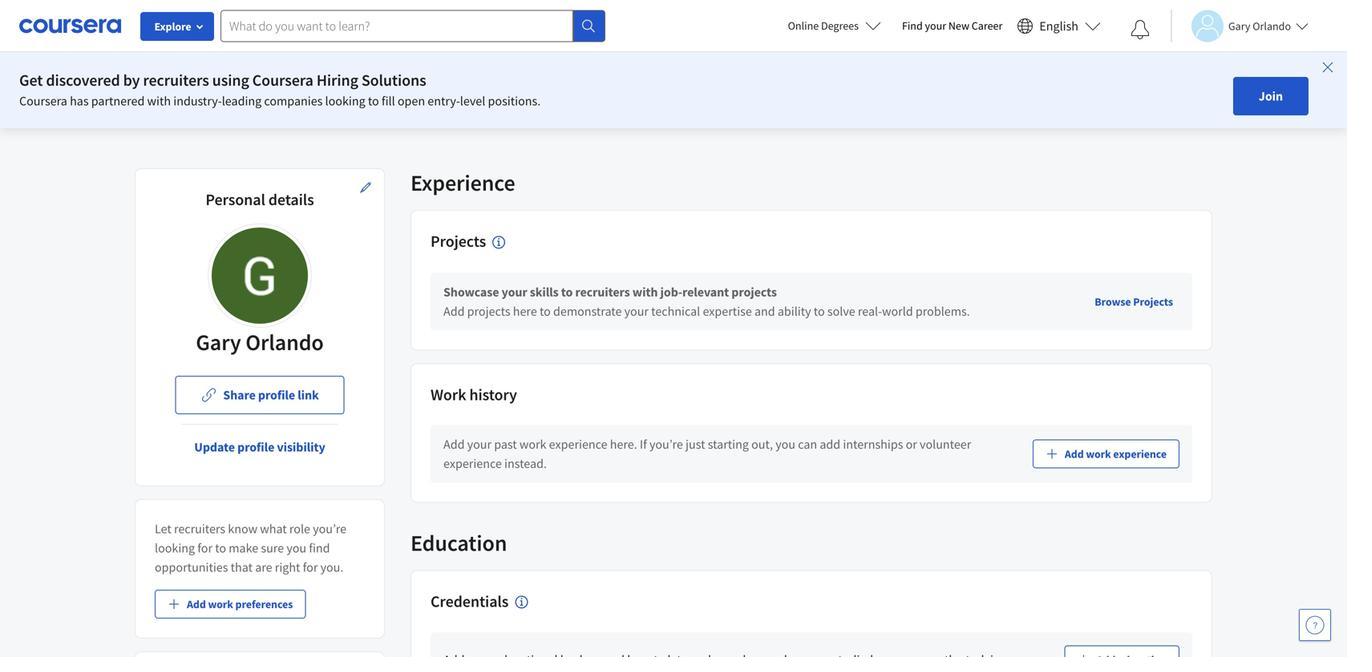 Task type: vqa. For each thing, say whether or not it's contained in the screenshot.
Add your past work experience here. If you're just starting out, you can add internships or volunteer experience instead.
yes



Task type: locate. For each thing, give the bounding box(es) containing it.
open
[[398, 93, 425, 109]]

orlando up join
[[1253, 19, 1292, 33]]

with left industry-
[[147, 93, 171, 109]]

2 horizontal spatial work
[[1086, 447, 1112, 461]]

looking inside get discovered by recruiters using coursera hiring solutions coursera has partnered with industry-leading companies looking to fill open entry-level positions.
[[325, 93, 366, 109]]

1 vertical spatial coursera
[[19, 93, 67, 109]]

showcase your skills to recruiters with job-relevant projects add projects here to demonstrate your technical expertise and ability to solve real-world problems.
[[444, 284, 970, 319]]

2 vertical spatial recruiters
[[174, 521, 225, 537]]

you inside the add your past work experience here. if you're just starting out, you can add internships or volunteer experience instead.
[[776, 437, 796, 453]]

you're inside the add your past work experience here. if you're just starting out, you can add internships or volunteer experience instead.
[[650, 437, 683, 453]]

showcase
[[444, 284, 499, 300]]

looking down the hiring
[[325, 93, 366, 109]]

gary up share
[[196, 328, 241, 357]]

0 vertical spatial for
[[198, 541, 213, 557]]

profile photo image
[[212, 228, 308, 324]]

0 vertical spatial gary orlando
[[1229, 19, 1292, 33]]

past
[[494, 437, 517, 453]]

browse
[[1095, 295, 1132, 309]]

looking
[[325, 93, 366, 109], [155, 541, 195, 557]]

find your new career
[[902, 18, 1003, 33]]

companies
[[264, 93, 323, 109]]

solutions
[[362, 70, 426, 90]]

0 horizontal spatial work
[[208, 598, 233, 612]]

2 horizontal spatial experience
[[1114, 447, 1167, 461]]

coursera up companies
[[252, 70, 314, 90]]

gary orlando up join
[[1229, 19, 1292, 33]]

add for add work preferences
[[187, 598, 206, 612]]

your right the find at the top of page
[[925, 18, 947, 33]]

0 vertical spatial looking
[[325, 93, 366, 109]]

What do you want to learn? text field
[[221, 10, 574, 42]]

1 vertical spatial profile
[[237, 440, 275, 456]]

1 horizontal spatial you're
[[650, 437, 683, 453]]

looking down let
[[155, 541, 195, 557]]

coursera
[[252, 70, 314, 90], [19, 93, 67, 109]]

0 horizontal spatial projects
[[467, 303, 511, 319]]

ability
[[778, 303, 811, 319]]

add inside the add your past work experience here. if you're just starting out, you can add internships or volunteer experience instead.
[[444, 437, 465, 453]]

role
[[290, 521, 310, 537]]

None search field
[[221, 10, 606, 42]]

education
[[411, 529, 507, 557]]

to right skills at the top left
[[561, 284, 573, 300]]

projects right browse
[[1134, 295, 1174, 309]]

work
[[520, 437, 547, 453], [1086, 447, 1112, 461], [208, 598, 233, 612]]

real-
[[858, 303, 882, 319]]

to inside let recruiters know what role you're looking for to make sure you find opportunities that are right for you.
[[215, 541, 226, 557]]

0 horizontal spatial projects
[[431, 231, 486, 251]]

for
[[198, 541, 213, 557], [303, 560, 318, 576]]

work inside button
[[208, 598, 233, 612]]

update profile visibility button
[[182, 428, 338, 467]]

you're right if
[[650, 437, 683, 453]]

0 vertical spatial recruiters
[[143, 70, 209, 90]]

projects
[[732, 284, 777, 300], [467, 303, 511, 319]]

1 horizontal spatial gary orlando
[[1229, 19, 1292, 33]]

gary orlando button
[[1171, 10, 1309, 42]]

0 horizontal spatial with
[[147, 93, 171, 109]]

skills
[[530, 284, 559, 300]]

coursera down get
[[19, 93, 67, 109]]

1 vertical spatial recruiters
[[575, 284, 630, 300]]

sure
[[261, 541, 284, 557]]

right
[[275, 560, 300, 576]]

level
[[460, 93, 486, 109]]

work for add work preferences
[[208, 598, 233, 612]]

1 horizontal spatial gary
[[1229, 19, 1251, 33]]

0 vertical spatial projects
[[732, 284, 777, 300]]

recruiters
[[143, 70, 209, 90], [575, 284, 630, 300], [174, 521, 225, 537]]

1 vertical spatial gary orlando
[[196, 328, 324, 357]]

1 horizontal spatial orlando
[[1253, 19, 1292, 33]]

0 vertical spatial orlando
[[1253, 19, 1292, 33]]

1 vertical spatial gary
[[196, 328, 241, 357]]

add inside button
[[187, 598, 206, 612]]

gary orlando up share profile link button on the bottom of the page
[[196, 328, 324, 357]]

profile left link
[[258, 387, 295, 403]]

for up opportunities
[[198, 541, 213, 557]]

projects
[[431, 231, 486, 251], [1134, 295, 1174, 309]]

experience
[[549, 437, 608, 453], [1114, 447, 1167, 461], [444, 456, 502, 472]]

your left past
[[467, 437, 492, 453]]

coursera image
[[19, 13, 121, 39]]

0 vertical spatial you're
[[650, 437, 683, 453]]

0 vertical spatial gary
[[1229, 19, 1251, 33]]

get
[[19, 70, 43, 90]]

using
[[212, 70, 249, 90]]

you left can
[[776, 437, 796, 453]]

update
[[194, 440, 235, 456]]

work inside button
[[1086, 447, 1112, 461]]

1 horizontal spatial projects
[[1134, 295, 1174, 309]]

starting
[[708, 437, 749, 453]]

1 vertical spatial with
[[633, 284, 658, 300]]

add for add your past work experience here. if you're just starting out, you can add internships or volunteer experience instead.
[[444, 437, 465, 453]]

profile right update at the bottom left of the page
[[237, 440, 275, 456]]

0 vertical spatial you
[[776, 437, 796, 453]]

credentials
[[431, 592, 509, 612]]

projects inside button
[[1134, 295, 1174, 309]]

technical
[[651, 303, 701, 319]]

1 vertical spatial you
[[287, 541, 307, 557]]

you
[[776, 437, 796, 453], [287, 541, 307, 557]]

0 vertical spatial with
[[147, 93, 171, 109]]

information about the projects section image
[[493, 236, 506, 249]]

gary
[[1229, 19, 1251, 33], [196, 328, 241, 357]]

0 vertical spatial coursera
[[252, 70, 314, 90]]

can
[[798, 437, 818, 453]]

add work preferences button
[[155, 590, 306, 619]]

has
[[70, 93, 89, 109]]

to left 'make'
[[215, 541, 226, 557]]

that
[[231, 560, 253, 576]]

1 horizontal spatial with
[[633, 284, 658, 300]]

to left the fill
[[368, 93, 379, 109]]

recruiters right let
[[174, 521, 225, 537]]

to
[[368, 93, 379, 109], [561, 284, 573, 300], [540, 303, 551, 319], [814, 303, 825, 319], [215, 541, 226, 557]]

you inside let recruiters know what role you're looking for to make sure you find opportunities that are right for you.
[[287, 541, 307, 557]]

you down role
[[287, 541, 307, 557]]

0 horizontal spatial looking
[[155, 541, 195, 557]]

add your past work experience here. if you're just starting out, you can add internships or volunteer experience instead.
[[444, 437, 972, 472]]

work for add work experience
[[1086, 447, 1112, 461]]

you for sure
[[287, 541, 307, 557]]

your up "here"
[[502, 284, 528, 300]]

let recruiters know what role you're looking for to make sure you find opportunities that are right for you.
[[155, 521, 347, 576]]

1 horizontal spatial work
[[520, 437, 547, 453]]

you're inside let recruiters know what role you're looking for to make sure you find opportunities that are right for you.
[[313, 521, 347, 537]]

1 vertical spatial for
[[303, 560, 318, 576]]

update profile visibility
[[194, 440, 325, 456]]

1 horizontal spatial you
[[776, 437, 796, 453]]

0 vertical spatial profile
[[258, 387, 295, 403]]

1 vertical spatial projects
[[1134, 295, 1174, 309]]

projects up 'and'
[[732, 284, 777, 300]]

1 horizontal spatial looking
[[325, 93, 366, 109]]

gary orlando
[[1229, 19, 1292, 33], [196, 328, 324, 357]]

gary up join button
[[1229, 19, 1251, 33]]

1 vertical spatial you're
[[313, 521, 347, 537]]

0 horizontal spatial experience
[[444, 456, 502, 472]]

0 vertical spatial projects
[[431, 231, 486, 251]]

edit personal details. image
[[359, 181, 372, 194]]

orlando up 'share profile link'
[[246, 328, 324, 357]]

add inside button
[[1065, 447, 1084, 461]]

experience
[[411, 169, 515, 197]]

online degrees
[[788, 18, 859, 33]]

0 horizontal spatial you
[[287, 541, 307, 557]]

relevant
[[683, 284, 729, 300]]

recruiters up "demonstrate"
[[575, 284, 630, 300]]

recruiters up industry-
[[143, 70, 209, 90]]

instead.
[[505, 456, 547, 472]]

orlando
[[1253, 19, 1292, 33], [246, 328, 324, 357]]

leading
[[222, 93, 262, 109]]

add
[[820, 437, 841, 453]]

for down find
[[303, 560, 318, 576]]

add
[[444, 303, 465, 319], [444, 437, 465, 453], [1065, 447, 1084, 461], [187, 598, 206, 612]]

opportunities
[[155, 560, 228, 576]]

1 vertical spatial orlando
[[246, 328, 324, 357]]

add for add work experience
[[1065, 447, 1084, 461]]

projects left information about the projects section "image"
[[431, 231, 486, 251]]

add work experience
[[1065, 447, 1167, 461]]

work inside the add your past work experience here. if you're just starting out, you can add internships or volunteer experience instead.
[[520, 437, 547, 453]]

online degrees button
[[775, 8, 894, 43]]

projects down showcase
[[467, 303, 511, 319]]

your for work
[[467, 437, 492, 453]]

1 vertical spatial looking
[[155, 541, 195, 557]]

you're up find
[[313, 521, 347, 537]]

0 horizontal spatial gary
[[196, 328, 241, 357]]

your for career
[[925, 18, 947, 33]]

let
[[155, 521, 171, 537]]

with
[[147, 93, 171, 109], [633, 284, 658, 300]]

here
[[513, 303, 537, 319]]

find your new career link
[[894, 16, 1011, 36]]

with left job-
[[633, 284, 658, 300]]

your
[[925, 18, 947, 33], [502, 284, 528, 300], [625, 303, 649, 319], [467, 437, 492, 453]]

job-
[[661, 284, 683, 300]]

find
[[309, 541, 330, 557]]

your inside the add your past work experience here. if you're just starting out, you can add internships or volunteer experience instead.
[[467, 437, 492, 453]]

your left the technical
[[625, 303, 649, 319]]

add work experience button
[[1033, 440, 1180, 469]]

recruiters inside 'showcase your skills to recruiters with job-relevant projects add projects here to demonstrate your technical expertise and ability to solve real-world problems.'
[[575, 284, 630, 300]]

0 horizontal spatial you're
[[313, 521, 347, 537]]



Task type: describe. For each thing, give the bounding box(es) containing it.
demonstrate
[[554, 303, 622, 319]]

problems.
[[916, 303, 970, 319]]

add inside 'showcase your skills to recruiters with job-relevant projects add projects here to demonstrate your technical expertise and ability to solve real-world problems.'
[[444, 303, 465, 319]]

link
[[298, 387, 319, 403]]

experience inside button
[[1114, 447, 1167, 461]]

get discovered by recruiters using coursera hiring solutions coursera has partnered with industry-leading companies looking to fill open entry-level positions.
[[19, 70, 541, 109]]

0 horizontal spatial orlando
[[246, 328, 324, 357]]

partnered
[[91, 93, 145, 109]]

gary orlando inside dropdown button
[[1229, 19, 1292, 33]]

with inside get discovered by recruiters using coursera hiring solutions coursera has partnered with industry-leading companies looking to fill open entry-level positions.
[[147, 93, 171, 109]]

your for to
[[502, 284, 528, 300]]

know
[[228, 521, 258, 537]]

share profile link
[[223, 387, 319, 403]]

join button
[[1234, 77, 1309, 116]]

english button
[[1011, 0, 1108, 52]]

recruiters inside let recruiters know what role you're looking for to make sure you find opportunities that are right for you.
[[174, 521, 225, 537]]

expertise
[[703, 303, 752, 319]]

entry-
[[428, 93, 460, 109]]

information about credentials section image
[[515, 596, 528, 609]]

visibility
[[277, 440, 325, 456]]

help center image
[[1306, 616, 1325, 635]]

join
[[1259, 88, 1283, 104]]

make
[[229, 541, 258, 557]]

and
[[755, 303, 775, 319]]

degrees
[[821, 18, 859, 33]]

browse projects
[[1095, 295, 1174, 309]]

fill
[[382, 93, 395, 109]]

share
[[223, 387, 256, 403]]

you for out,
[[776, 437, 796, 453]]

profile for share
[[258, 387, 295, 403]]

find
[[902, 18, 923, 33]]

by
[[123, 70, 140, 90]]

new
[[949, 18, 970, 33]]

industry-
[[173, 93, 222, 109]]

personal
[[206, 190, 265, 210]]

profile for update
[[237, 440, 275, 456]]

you.
[[321, 560, 344, 576]]

browse projects button
[[1089, 287, 1180, 316]]

to inside get discovered by recruiters using coursera hiring solutions coursera has partnered with industry-leading companies looking to fill open entry-level positions.
[[368, 93, 379, 109]]

history
[[470, 385, 517, 405]]

if
[[640, 437, 647, 453]]

just
[[686, 437, 706, 453]]

orlando inside dropdown button
[[1253, 19, 1292, 33]]

recruiters inside get discovered by recruiters using coursera hiring solutions coursera has partnered with industry-leading companies looking to fill open entry-level positions.
[[143, 70, 209, 90]]

with inside 'showcase your skills to recruiters with job-relevant projects add projects here to demonstrate your technical expertise and ability to solve real-world problems.'
[[633, 284, 658, 300]]

hiring
[[317, 70, 359, 90]]

1 horizontal spatial experience
[[549, 437, 608, 453]]

to left the solve
[[814, 303, 825, 319]]

1 horizontal spatial for
[[303, 560, 318, 576]]

what
[[260, 521, 287, 537]]

share profile link button
[[175, 376, 345, 415]]

1 horizontal spatial projects
[[732, 284, 777, 300]]

gary inside dropdown button
[[1229, 19, 1251, 33]]

0 horizontal spatial for
[[198, 541, 213, 557]]

internships
[[843, 437, 904, 453]]

preferences
[[235, 598, 293, 612]]

career
[[972, 18, 1003, 33]]

looking inside let recruiters know what role you're looking for to make sure you find opportunities that are right for you.
[[155, 541, 195, 557]]

discovered
[[46, 70, 120, 90]]

explore
[[154, 19, 191, 34]]

online
[[788, 18, 819, 33]]

explore button
[[140, 12, 214, 41]]

volunteer
[[920, 437, 972, 453]]

solve
[[828, 303, 856, 319]]

1 horizontal spatial coursera
[[252, 70, 314, 90]]

to down skills at the top left
[[540, 303, 551, 319]]

or
[[906, 437, 918, 453]]

positions.
[[488, 93, 541, 109]]

show notifications image
[[1131, 20, 1150, 39]]

0 horizontal spatial gary orlando
[[196, 328, 324, 357]]

are
[[255, 560, 272, 576]]

personal details
[[206, 190, 314, 210]]

details
[[268, 190, 314, 210]]

world
[[882, 303, 913, 319]]

0 horizontal spatial coursera
[[19, 93, 67, 109]]

here.
[[610, 437, 637, 453]]

add work preferences
[[187, 598, 293, 612]]

out,
[[752, 437, 773, 453]]

work
[[431, 385, 466, 405]]

english
[[1040, 18, 1079, 34]]

work history
[[431, 385, 517, 405]]

1 vertical spatial projects
[[467, 303, 511, 319]]



